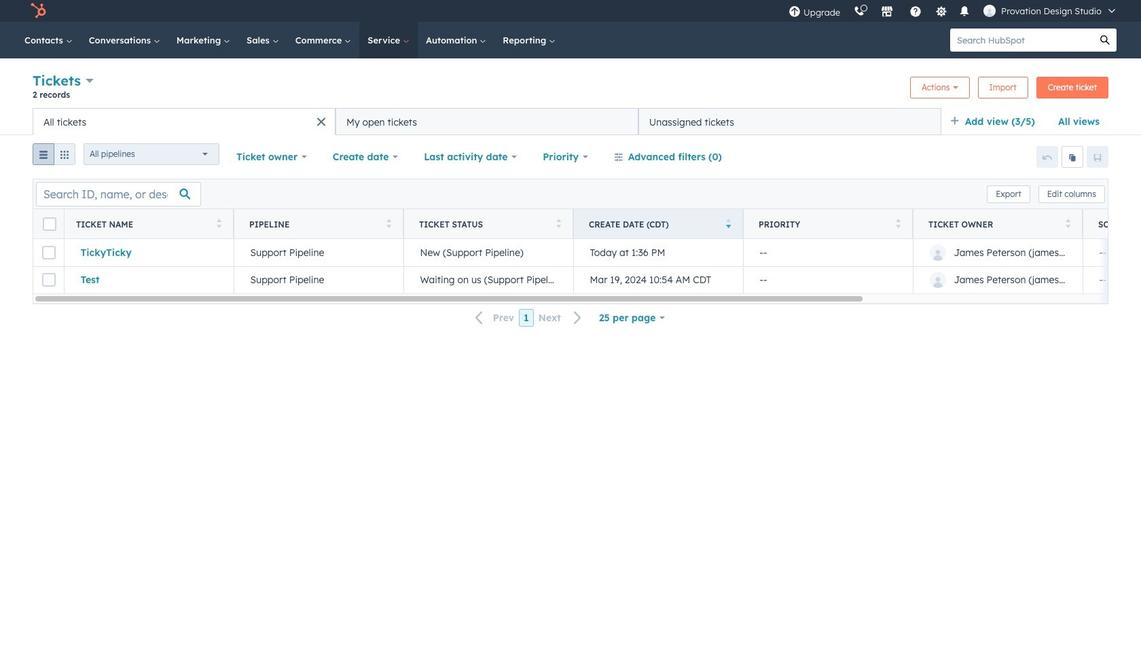 Task type: locate. For each thing, give the bounding box(es) containing it.
press to sort. image
[[386, 218, 391, 228], [895, 218, 901, 228], [1065, 218, 1070, 228]]

descending sort. press to sort ascending. image
[[726, 218, 731, 228]]

1 horizontal spatial press to sort. image
[[556, 218, 561, 228]]

0 horizontal spatial press to sort. image
[[386, 218, 391, 228]]

1 horizontal spatial press to sort. image
[[895, 218, 901, 228]]

3 press to sort. element from the left
[[556, 218, 561, 230]]

5 press to sort. element from the left
[[1065, 218, 1070, 230]]

0 horizontal spatial press to sort. image
[[216, 218, 221, 228]]

marketplaces image
[[881, 6, 893, 18]]

group
[[33, 143, 75, 170]]

4 press to sort. element from the left
[[895, 218, 901, 230]]

menu
[[782, 0, 1125, 22]]

Search HubSpot search field
[[950, 29, 1093, 52]]

2 press to sort. image from the left
[[895, 218, 901, 228]]

3 press to sort. image from the left
[[1065, 218, 1070, 228]]

press to sort. image
[[216, 218, 221, 228], [556, 218, 561, 228]]

pagination navigation
[[467, 309, 590, 327]]

descending sort. press to sort ascending. element
[[726, 218, 731, 230]]

banner
[[33, 71, 1108, 108]]

2 horizontal spatial press to sort. image
[[1065, 218, 1070, 228]]

1 press to sort. image from the left
[[386, 218, 391, 228]]

press to sort. element
[[216, 218, 221, 230], [386, 218, 391, 230], [556, 218, 561, 230], [895, 218, 901, 230], [1065, 218, 1070, 230]]

Search ID, name, or description search field
[[36, 182, 201, 206]]

2 press to sort. image from the left
[[556, 218, 561, 228]]



Task type: vqa. For each thing, say whether or not it's contained in the screenshot.
Press to sort. image related to 4th Press to sort. ELEMENT from the right
yes



Task type: describe. For each thing, give the bounding box(es) containing it.
1 press to sort. element from the left
[[216, 218, 221, 230]]

1 press to sort. image from the left
[[216, 218, 221, 228]]

james peterson image
[[983, 5, 996, 17]]

2 press to sort. element from the left
[[386, 218, 391, 230]]



